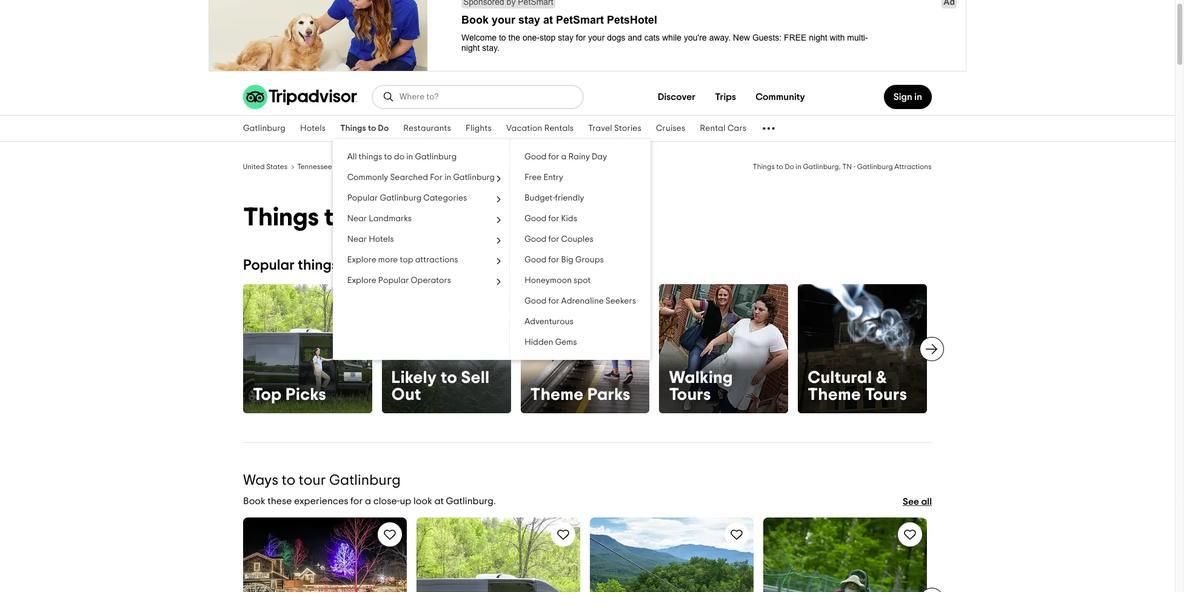 Task type: describe. For each thing, give the bounding box(es) containing it.
popular gatlinburg categories
[[348, 194, 468, 203]]

these
[[268, 496, 292, 506]]

gatlinburg down categories
[[416, 205, 539, 230]]

couples
[[562, 235, 594, 244]]

all
[[921, 497, 932, 507]]

cruises link
[[649, 116, 693, 141]]

do for all things to do in gatlinburg
[[394, 153, 405, 161]]

discover
[[658, 92, 696, 102]]

trips button
[[705, 85, 746, 109]]

in inside "all things to do in gatlinburg" link
[[407, 153, 413, 161]]

flights
[[466, 124, 492, 133]]

tn
[[843, 163, 852, 170]]

Search search field
[[400, 92, 573, 102]]

next image
[[925, 342, 939, 357]]

advertisement region
[[0, 0, 1175, 74]]

1 vertical spatial a
[[365, 496, 371, 506]]

theme parks
[[530, 387, 631, 404]]

&
[[876, 370, 887, 387]]

theme parks link
[[521, 284, 650, 413]]

all things to do in gatlinburg
[[348, 153, 457, 161]]

parks
[[588, 387, 631, 404]]

good for good for adrenaline seekers
[[525, 297, 547, 306]]

things for all
[[359, 153, 383, 161]]

united states
[[243, 163, 288, 170]]

to left gatlinburg,
[[777, 163, 784, 170]]

commonly
[[348, 173, 389, 182]]

tours inside walking tours
[[669, 387, 711, 404]]

explore more top attractions button
[[333, 250, 510, 270]]

attractions
[[895, 163, 932, 170]]

adrenaline
[[562, 297, 604, 306]]

do for popular things to do
[[358, 258, 376, 273]]

do down flights
[[490, 163, 500, 170]]

theme inside theme parks link
[[530, 387, 584, 404]]

for for big
[[549, 256, 560, 264]]

(tn)
[[334, 163, 347, 170]]

cruises
[[656, 124, 686, 133]]

likely to sell out
[[392, 370, 490, 404]]

picks
[[286, 387, 326, 404]]

free entry
[[525, 173, 564, 182]]

things inside 'link'
[[340, 124, 366, 133]]

explore popular operators
[[348, 277, 452, 285]]

things to do
[[340, 124, 389, 133]]

gatlinburg,
[[803, 163, 841, 170]]

vacation rentals link
[[499, 116, 581, 141]]

budget-
[[525, 194, 555, 203]]

attractions
[[415, 256, 459, 264]]

book
[[243, 496, 265, 506]]

2 horizontal spatial popular
[[379, 277, 409, 285]]

travel
[[588, 124, 612, 133]]

explore popular operators button
[[333, 270, 510, 291]]

sign
[[894, 92, 913, 102]]

gems
[[556, 338, 577, 347]]

in down vacation in the top left of the page
[[501, 163, 507, 170]]

to up these
[[282, 473, 295, 488]]

see
[[903, 497, 919, 507]]

previous image
[[236, 342, 250, 357]]

close-
[[373, 496, 400, 506]]

walking tours
[[669, 370, 733, 404]]

tours inside "cultural & theme tours"
[[865, 387, 907, 404]]

good for adrenaline seekers
[[525, 297, 636, 306]]

things down rental cars link
[[753, 163, 775, 170]]

in left gatlinburg,
[[796, 163, 802, 170]]

things to do in gatlinburg, tn - gatlinburg attractions
[[753, 163, 932, 170]]

save to a trip image
[[383, 527, 397, 542]]

good for good for big groups
[[525, 256, 547, 264]]

sign in
[[894, 92, 922, 102]]

1 vertical spatial things to do in gatlinburg
[[243, 205, 539, 230]]

vacation
[[506, 124, 542, 133]]

good for a rainy day
[[525, 153, 607, 161]]

look
[[414, 496, 432, 506]]

entry
[[544, 173, 564, 182]]

travel stories
[[588, 124, 642, 133]]

walking
[[669, 370, 733, 387]]

for for adrenaline
[[549, 297, 560, 306]]

hidden
[[525, 338, 554, 347]]

hotels link
[[293, 116, 333, 141]]

to up commonly
[[384, 153, 392, 161]]

tour
[[299, 473, 326, 488]]

cultural & theme tours
[[808, 370, 907, 404]]

categories
[[424, 194, 468, 203]]

restaurants
[[403, 124, 451, 133]]

top picks
[[253, 387, 326, 404]]

near landmarks button
[[333, 209, 510, 229]]

-
[[854, 163, 856, 170]]

2 save to a trip image from the left
[[729, 527, 744, 542]]

rental
[[700, 124, 726, 133]]

near for near landmarks
[[348, 215, 367, 223]]

honeymoon spot
[[525, 277, 591, 285]]

ways to tour gatlinburg link
[[243, 473, 401, 488]]

tripadvisor image
[[243, 85, 357, 109]]

budget-friendly
[[525, 194, 585, 203]]

tennessee
[[298, 163, 332, 170]]

for for kids
[[549, 215, 560, 223]]

for
[[430, 173, 443, 182]]

near hotels button
[[333, 229, 510, 250]]

honeymoon spot link
[[510, 270, 651, 291]]

community button
[[746, 85, 815, 109]]

free
[[525, 173, 542, 182]]

tennessee (tn) link
[[298, 161, 347, 171]]

likely
[[392, 370, 437, 387]]

popular gatlinburg categories button
[[333, 188, 510, 209]]

experiences
[[294, 496, 348, 506]]

do up near hotels
[[354, 205, 385, 230]]

theme inside "cultural & theme tours"
[[808, 387, 861, 404]]



Task type: locate. For each thing, give the bounding box(es) containing it.
good for kids link
[[510, 209, 651, 229]]

good for kids
[[525, 215, 578, 223]]

budget-friendly link
[[510, 188, 651, 209]]

things to do in gatlinburg up free
[[458, 163, 544, 170]]

for down honeymoon spot
[[549, 297, 560, 306]]

out
[[392, 387, 421, 404]]

a left rainy
[[562, 153, 567, 161]]

near inside near landmarks button
[[348, 215, 367, 223]]

in inside sign in link
[[915, 92, 922, 102]]

gatlinburg inside button
[[453, 173, 495, 182]]

1 horizontal spatial tours
[[865, 387, 907, 404]]

for inside 'link'
[[549, 256, 560, 264]]

sign in link
[[884, 85, 932, 109]]

theme left &
[[808, 387, 861, 404]]

0 vertical spatial do
[[394, 153, 405, 161]]

in right for
[[445, 173, 452, 182]]

popular
[[348, 194, 378, 203], [243, 258, 295, 273], [379, 277, 409, 285]]

adventurous
[[525, 318, 574, 326]]

gatlinburg up "book these experiences for a close-up look at gatlinburg."
[[329, 473, 401, 488]]

to up near hotels
[[324, 205, 348, 230]]

sell
[[461, 370, 490, 387]]

honeymoon
[[525, 277, 572, 285]]

0 horizontal spatial tours
[[669, 387, 711, 404]]

good for good for couples
[[525, 235, 547, 244]]

2 horizontal spatial save to a trip image
[[903, 527, 917, 542]]

ways
[[243, 473, 278, 488]]

popular for popular things to do
[[243, 258, 295, 273]]

for for couples
[[549, 235, 560, 244]]

2 theme from the left
[[808, 387, 861, 404]]

near for near hotels
[[348, 235, 367, 244]]

in down popular gatlinburg categories
[[390, 205, 410, 230]]

for left big in the left top of the page
[[549, 256, 560, 264]]

1 horizontal spatial do
[[394, 153, 405, 161]]

popular for popular gatlinburg categories
[[348, 194, 378, 203]]

good inside 'link'
[[525, 256, 547, 264]]

near inside the near hotels button
[[348, 235, 367, 244]]

0 vertical spatial things to do in gatlinburg
[[458, 163, 544, 170]]

0 horizontal spatial hotels
[[300, 124, 326, 133]]

likely to sell out link
[[382, 284, 511, 413]]

commonly searched for in gatlinburg button
[[333, 167, 510, 188]]

near landmarks
[[348, 215, 412, 223]]

cultural
[[808, 370, 872, 387]]

1 save to a trip image from the left
[[556, 527, 571, 542]]

0 vertical spatial popular
[[348, 194, 378, 203]]

gatlinburg link
[[236, 116, 293, 141]]

1 horizontal spatial popular
[[348, 194, 378, 203]]

0 vertical spatial hotels
[[300, 124, 326, 133]]

things down flights
[[458, 163, 480, 170]]

gatlinburg up categories
[[453, 173, 495, 182]]

rental cars
[[700, 124, 747, 133]]

good for a rainy day link
[[510, 147, 651, 167]]

theme left the parks
[[530, 387, 584, 404]]

0 vertical spatial a
[[562, 153, 567, 161]]

for down good for kids
[[549, 235, 560, 244]]

cars
[[728, 124, 747, 133]]

0 horizontal spatial a
[[365, 496, 371, 506]]

travel stories link
[[581, 116, 649, 141]]

1 horizontal spatial hotels
[[369, 235, 394, 244]]

operators
[[411, 277, 452, 285]]

gatlinburg up united states link
[[243, 124, 286, 133]]

to down flights link
[[482, 163, 489, 170]]

cultural & theme tours link
[[798, 284, 927, 413]]

good for good for a rainy day
[[525, 153, 547, 161]]

1 vertical spatial things
[[298, 258, 338, 273]]

near up near hotels
[[348, 215, 367, 223]]

2 vertical spatial popular
[[379, 277, 409, 285]]

2 good from the top
[[525, 215, 547, 223]]

near down near landmarks
[[348, 235, 367, 244]]

explore inside "explore more top attractions" button
[[348, 256, 377, 264]]

to inside 'link'
[[368, 124, 376, 133]]

None search field
[[373, 86, 583, 108]]

1 horizontal spatial theme
[[808, 387, 861, 404]]

good for big groups
[[525, 256, 604, 264]]

gatlinburg
[[243, 124, 286, 133], [415, 153, 457, 161], [509, 163, 544, 170], [858, 163, 893, 170], [453, 173, 495, 182], [380, 194, 422, 203], [416, 205, 539, 230], [329, 473, 401, 488]]

things
[[359, 153, 383, 161], [298, 258, 338, 273]]

ways to tour gatlinburg
[[243, 473, 401, 488]]

1 vertical spatial explore
[[348, 277, 377, 285]]

for up entry
[[549, 153, 560, 161]]

1 theme from the left
[[530, 387, 584, 404]]

gatlinburg down searched
[[380, 194, 422, 203]]

good up free
[[525, 153, 547, 161]]

rainy
[[569, 153, 590, 161]]

hotels down tripadvisor image
[[300, 124, 326, 133]]

near
[[348, 215, 367, 223], [348, 235, 367, 244]]

good down the honeymoon
[[525, 297, 547, 306]]

hotels inside button
[[369, 235, 394, 244]]

explore for explore more top attractions
[[348, 256, 377, 264]]

explore
[[348, 256, 377, 264], [348, 277, 377, 285]]

at
[[434, 496, 444, 506]]

explore inside explore popular operators button
[[348, 277, 377, 285]]

1 vertical spatial do
[[358, 258, 376, 273]]

gatlinburg inside button
[[380, 194, 422, 203]]

kids
[[562, 215, 578, 223]]

gatlinburg up for
[[415, 153, 457, 161]]

big
[[562, 256, 574, 264]]

for for a
[[549, 153, 560, 161]]

vacation rentals
[[506, 124, 574, 133]]

rentals
[[544, 124, 574, 133]]

good down good for kids
[[525, 235, 547, 244]]

a
[[562, 153, 567, 161], [365, 496, 371, 506]]

do up searched
[[394, 153, 405, 161]]

all things to do in gatlinburg link
[[333, 147, 510, 167]]

1 vertical spatial popular
[[243, 258, 295, 273]]

landmarks
[[369, 215, 412, 223]]

theme
[[530, 387, 584, 404], [808, 387, 861, 404]]

things to do in gatlinburg down popular gatlinburg categories
[[243, 205, 539, 230]]

things for popular
[[298, 258, 338, 273]]

1 vertical spatial near
[[348, 235, 367, 244]]

1 tours from the left
[[669, 387, 711, 404]]

things down states
[[243, 205, 319, 230]]

0 vertical spatial things
[[359, 153, 383, 161]]

to left sell
[[441, 370, 457, 387]]

rental cars link
[[693, 116, 754, 141]]

book these experiences for a close-up look at gatlinburg.
[[243, 496, 496, 506]]

popular things to do
[[243, 258, 376, 273]]

see all link
[[903, 489, 932, 516]]

explore more top attractions
[[348, 256, 459, 264]]

2 near from the top
[[348, 235, 367, 244]]

2 explore from the top
[[348, 277, 377, 285]]

do inside the things to do 'link'
[[378, 124, 389, 133]]

states
[[267, 163, 288, 170]]

0 horizontal spatial save to a trip image
[[556, 527, 571, 542]]

good for adrenaline seekers link
[[510, 291, 651, 312]]

spot
[[574, 277, 591, 285]]

more
[[379, 256, 398, 264]]

trips
[[715, 92, 736, 102]]

things to do in gatlinburg
[[458, 163, 544, 170], [243, 205, 539, 230]]

1 horizontal spatial save to a trip image
[[729, 527, 744, 542]]

friendly
[[555, 194, 585, 203]]

community
[[756, 92, 805, 102]]

united
[[243, 163, 265, 170]]

near hotels
[[348, 235, 394, 244]]

hidden gems
[[525, 338, 577, 347]]

top
[[253, 387, 282, 404]]

1 explore from the top
[[348, 256, 377, 264]]

top
[[400, 256, 414, 264]]

explore for explore popular operators
[[348, 277, 377, 285]]

search image
[[383, 91, 395, 103]]

good down 'budget-'
[[525, 215, 547, 223]]

gatlinburg right -
[[858, 163, 893, 170]]

things up all in the left of the page
[[340, 124, 366, 133]]

to
[[368, 124, 376, 133], [384, 153, 392, 161], [482, 163, 489, 170], [777, 163, 784, 170], [324, 205, 348, 230], [341, 258, 355, 273], [441, 370, 457, 387], [282, 473, 295, 488]]

to down near hotels
[[341, 258, 355, 273]]

good for couples
[[525, 235, 594, 244]]

see all
[[903, 497, 932, 507]]

hidden gems link
[[510, 332, 651, 353]]

0 horizontal spatial things
[[298, 258, 338, 273]]

do down the search image
[[378, 124, 389, 133]]

adventurous link
[[510, 312, 651, 332]]

good up the honeymoon
[[525, 256, 547, 264]]

good for couples link
[[510, 229, 651, 250]]

good for good for kids
[[525, 215, 547, 223]]

commonly searched for in gatlinburg
[[348, 173, 495, 182]]

day
[[592, 153, 607, 161]]

do left gatlinburg,
[[785, 163, 794, 170]]

2 tours from the left
[[865, 387, 907, 404]]

in right sign
[[915, 92, 922, 102]]

good for big groups link
[[510, 250, 651, 270]]

gatlinburg up free
[[509, 163, 544, 170]]

up
[[400, 496, 411, 506]]

1 vertical spatial hotels
[[369, 235, 394, 244]]

in up searched
[[407, 153, 413, 161]]

things
[[340, 124, 366, 133], [458, 163, 480, 170], [753, 163, 775, 170], [243, 205, 319, 230]]

1 horizontal spatial things
[[359, 153, 383, 161]]

for left kids
[[549, 215, 560, 223]]

0 vertical spatial near
[[348, 215, 367, 223]]

0 horizontal spatial theme
[[530, 387, 584, 404]]

0 vertical spatial explore
[[348, 256, 377, 264]]

0 horizontal spatial popular
[[243, 258, 295, 273]]

1 near from the top
[[348, 215, 367, 223]]

all
[[348, 153, 357, 161]]

in inside commonly searched for in gatlinburg button
[[445, 173, 452, 182]]

seekers
[[606, 297, 636, 306]]

0 horizontal spatial do
[[358, 258, 376, 273]]

hotels down near landmarks
[[369, 235, 394, 244]]

in
[[915, 92, 922, 102], [407, 153, 413, 161], [501, 163, 507, 170], [796, 163, 802, 170], [445, 173, 452, 182], [390, 205, 410, 230]]

for left close-
[[350, 496, 363, 506]]

do left more
[[358, 258, 376, 273]]

a left close-
[[365, 496, 371, 506]]

1 good from the top
[[525, 153, 547, 161]]

3 save to a trip image from the left
[[903, 527, 917, 542]]

walking tours link
[[659, 284, 788, 413]]

3 good from the top
[[525, 235, 547, 244]]

save to a trip image
[[556, 527, 571, 542], [729, 527, 744, 542], [903, 527, 917, 542]]

to inside likely to sell out
[[441, 370, 457, 387]]

gatlinburg.
[[446, 496, 496, 506]]

4 good from the top
[[525, 256, 547, 264]]

1 horizontal spatial a
[[562, 153, 567, 161]]

5 good from the top
[[525, 297, 547, 306]]

to up all things to do in gatlinburg in the top left of the page
[[368, 124, 376, 133]]



Task type: vqa. For each thing, say whether or not it's contained in the screenshot.
Free Entry
yes



